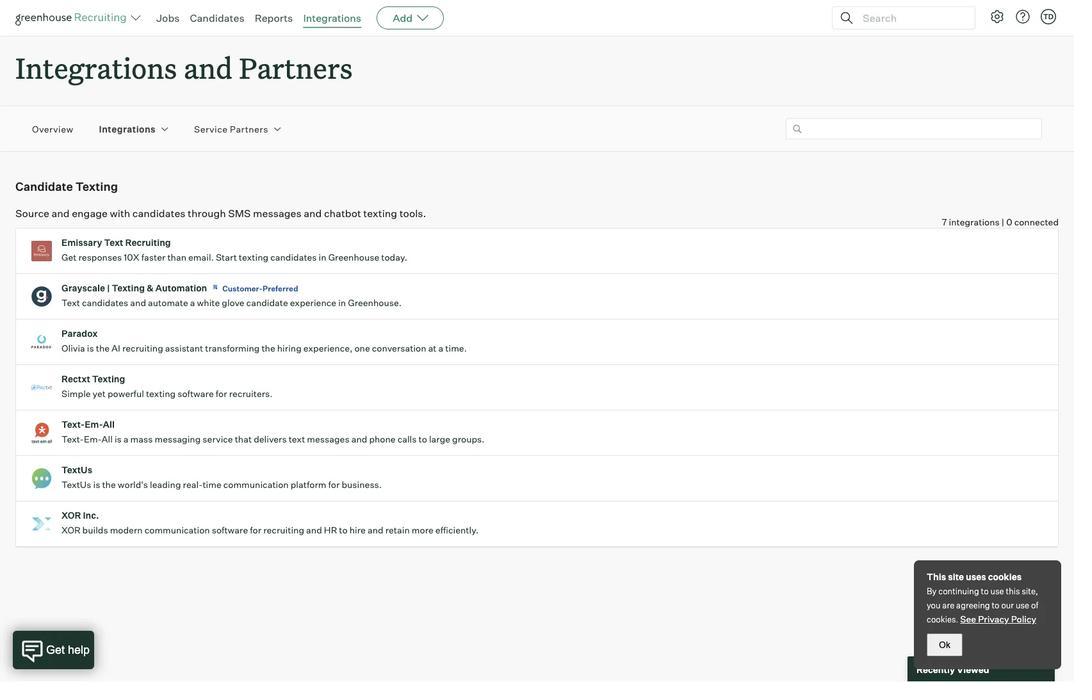 Task type: locate. For each thing, give the bounding box(es) containing it.
0 vertical spatial em-
[[85, 419, 103, 430]]

1 horizontal spatial messages
[[307, 434, 350, 445]]

1 vertical spatial integrations link
[[99, 123, 156, 135]]

1 vertical spatial xor
[[62, 525, 80, 536]]

1 horizontal spatial communication
[[223, 479, 289, 491]]

1 horizontal spatial in
[[338, 297, 346, 309]]

service partners link
[[194, 123, 268, 135]]

1 horizontal spatial texting
[[239, 252, 269, 263]]

to inside xor inc. xor builds modern communication software for recruiting and hr to hire and retain more efficiently.
[[339, 525, 348, 536]]

connected
[[1015, 217, 1059, 228]]

0 horizontal spatial a
[[124, 434, 129, 445]]

0 vertical spatial candidates
[[133, 207, 186, 220]]

0 horizontal spatial for
[[216, 388, 227, 400]]

all
[[103, 419, 115, 430], [102, 434, 113, 445]]

and down candidates
[[184, 49, 233, 87]]

use left this
[[991, 586, 1005, 597]]

&
[[147, 283, 154, 294]]

messages right sms
[[253, 207, 302, 220]]

texting
[[364, 207, 397, 220], [239, 252, 269, 263], [146, 388, 176, 400]]

0
[[1007, 217, 1013, 228]]

communication
[[223, 479, 289, 491], [145, 525, 210, 536]]

start
[[216, 252, 237, 263]]

1 vertical spatial in
[[338, 297, 346, 309]]

this
[[927, 572, 947, 583]]

1 horizontal spatial candidates
[[133, 207, 186, 220]]

all left mass
[[102, 434, 113, 445]]

is
[[87, 343, 94, 354], [115, 434, 122, 445], [93, 479, 100, 491]]

is for textus
[[93, 479, 100, 491]]

1 vertical spatial text
[[62, 297, 80, 309]]

engage
[[72, 207, 108, 220]]

use left of in the bottom of the page
[[1016, 600, 1030, 611]]

1 textus from the top
[[62, 465, 92, 476]]

texting up engage
[[75, 179, 118, 194]]

modern
[[110, 525, 143, 536]]

powerful
[[108, 388, 144, 400]]

candidates up recruiting
[[133, 207, 186, 220]]

text up responses
[[104, 237, 123, 248]]

0 vertical spatial for
[[216, 388, 227, 400]]

1 vertical spatial texting
[[239, 252, 269, 263]]

communication down leading
[[145, 525, 210, 536]]

0 horizontal spatial recruiting
[[122, 343, 163, 354]]

grayscale
[[62, 283, 105, 294]]

2 vertical spatial candidates
[[82, 297, 128, 309]]

xor left "builds" at the left of page
[[62, 525, 80, 536]]

texting left &
[[112, 283, 145, 294]]

is inside textus textus is the world's leading real-time communication platform for business.
[[93, 479, 100, 491]]

1 horizontal spatial a
[[190, 297, 195, 309]]

texting left tools.
[[364, 207, 397, 220]]

hr
[[324, 525, 337, 536]]

with
[[110, 207, 130, 220]]

text-
[[62, 419, 85, 430], [62, 434, 84, 445]]

and down candidate texting
[[52, 207, 70, 220]]

1 vertical spatial a
[[439, 343, 444, 354]]

world's
[[118, 479, 148, 491]]

candidate
[[15, 179, 73, 194]]

0 vertical spatial is
[[87, 343, 94, 354]]

em-
[[85, 419, 103, 430], [84, 434, 102, 445]]

the left ai
[[96, 343, 110, 354]]

0 vertical spatial text
[[104, 237, 123, 248]]

for inside xor inc. xor builds modern communication software for recruiting and hr to hire and retain more efficiently.
[[250, 525, 262, 536]]

texting for rectxt
[[92, 374, 125, 385]]

is right olivia
[[87, 343, 94, 354]]

software down the time
[[212, 525, 248, 536]]

customer-preferred
[[223, 284, 298, 293]]

text down grayscale
[[62, 297, 80, 309]]

integrations for integrations and partners
[[15, 49, 177, 87]]

candidates
[[133, 207, 186, 220], [271, 252, 317, 263], [82, 297, 128, 309]]

responses
[[78, 252, 122, 263]]

1 vertical spatial candidates
[[271, 252, 317, 263]]

0 horizontal spatial texting
[[146, 388, 176, 400]]

recruiting inside the paradox olivia is the ai recruiting assistant transforming the hiring experience, one conversation at a time.
[[122, 343, 163, 354]]

get
[[62, 252, 77, 263]]

that
[[235, 434, 252, 445]]

2 vertical spatial is
[[93, 479, 100, 491]]

2 vertical spatial for
[[250, 525, 262, 536]]

to right 'hr'
[[339, 525, 348, 536]]

2 horizontal spatial a
[[439, 343, 444, 354]]

you
[[927, 600, 941, 611]]

emissary text recruiting get responses 10x faster than email. start texting candidates in greenhouse today.
[[62, 237, 408, 263]]

recruiting right ai
[[122, 343, 163, 354]]

1 xor from the top
[[62, 510, 81, 521]]

and left phone
[[352, 434, 367, 445]]

xor inc. xor builds modern communication software for recruiting and hr to hire and retain more efficiently.
[[62, 510, 479, 536]]

recruiting left 'hr'
[[263, 525, 304, 536]]

through
[[188, 207, 226, 220]]

candidates up preferred
[[271, 252, 317, 263]]

2 vertical spatial integrations
[[99, 123, 156, 135]]

0 vertical spatial text-
[[62, 419, 85, 430]]

0 vertical spatial integrations
[[303, 12, 362, 24]]

the
[[96, 343, 110, 354], [262, 343, 275, 354], [102, 479, 116, 491]]

greenhouse.
[[348, 297, 402, 309]]

0 vertical spatial textus
[[62, 465, 92, 476]]

0 vertical spatial recruiting
[[122, 343, 163, 354]]

0 horizontal spatial use
[[991, 586, 1005, 597]]

real-
[[183, 479, 203, 491]]

faster
[[141, 252, 166, 263]]

text
[[104, 237, 123, 248], [62, 297, 80, 309]]

1 vertical spatial |
[[107, 283, 110, 294]]

2 horizontal spatial texting
[[364, 207, 397, 220]]

is up inc.
[[93, 479, 100, 491]]

by continuing to use this site, you are agreeing to our use of cookies.
[[927, 586, 1039, 625]]

integrations for top integrations link
[[303, 12, 362, 24]]

0 horizontal spatial messages
[[253, 207, 302, 220]]

today.
[[381, 252, 408, 263]]

for for recruiters.
[[216, 388, 227, 400]]

1 vertical spatial software
[[212, 525, 248, 536]]

texting
[[75, 179, 118, 194], [112, 283, 145, 294], [92, 374, 125, 385]]

2 vertical spatial texting
[[146, 388, 176, 400]]

candidates down grayscale
[[82, 297, 128, 309]]

greenhouse recruiting image
[[15, 10, 131, 26]]

integrations link
[[303, 12, 362, 24], [99, 123, 156, 135]]

1 horizontal spatial recruiting
[[263, 525, 304, 536]]

agreeing
[[957, 600, 990, 611]]

0 vertical spatial |
[[1002, 217, 1005, 228]]

the inside textus textus is the world's leading real-time communication platform for business.
[[102, 479, 116, 491]]

0 horizontal spatial communication
[[145, 525, 210, 536]]

recruiting
[[122, 343, 163, 354], [263, 525, 304, 536]]

text candidates and automate a white glove candidate experience in greenhouse.
[[62, 297, 402, 309]]

messages inside text-em-all text-em-all is a mass messaging service that delivers text messages and phone calls to large groups.
[[307, 434, 350, 445]]

1 vertical spatial integrations
[[15, 49, 177, 87]]

for right platform
[[328, 479, 340, 491]]

is inside the paradox olivia is the ai recruiting assistant transforming the hiring experience, one conversation at a time.
[[87, 343, 94, 354]]

texting up 'yet'
[[92, 374, 125, 385]]

1 vertical spatial textus
[[62, 479, 91, 491]]

communication up xor inc. xor builds modern communication software for recruiting and hr to hire and retain more efficiently.
[[223, 479, 289, 491]]

a left mass
[[124, 434, 129, 445]]

site
[[949, 572, 965, 583]]

all down 'yet'
[[103, 419, 115, 430]]

preferred
[[263, 284, 298, 293]]

a right at
[[439, 343, 444, 354]]

1 vertical spatial for
[[328, 479, 340, 491]]

chatbot
[[324, 207, 361, 220]]

0 vertical spatial texting
[[364, 207, 397, 220]]

1 vertical spatial messages
[[307, 434, 350, 445]]

None text field
[[786, 118, 1043, 140]]

for for recruiting
[[250, 525, 262, 536]]

partners down reports link
[[239, 49, 353, 87]]

builds
[[82, 525, 108, 536]]

texting right the start
[[239, 252, 269, 263]]

software for communication
[[212, 525, 248, 536]]

platform
[[291, 479, 326, 491]]

2 horizontal spatial candidates
[[271, 252, 317, 263]]

xor
[[62, 510, 81, 521], [62, 525, 80, 536]]

1 horizontal spatial integrations link
[[303, 12, 362, 24]]

texting inside emissary text recruiting get responses 10x faster than email. start texting candidates in greenhouse today.
[[239, 252, 269, 263]]

texting right powerful
[[146, 388, 176, 400]]

to right calls
[[419, 434, 427, 445]]

and left chatbot
[[304, 207, 322, 220]]

software down assistant
[[178, 388, 214, 400]]

software inside rectxt texting simple yet powerful texting software for recruiters.
[[178, 388, 214, 400]]

in right experience
[[338, 297, 346, 309]]

for down textus textus is the world's leading real-time communication platform for business.
[[250, 525, 262, 536]]

software
[[178, 388, 214, 400], [212, 525, 248, 536]]

the for leading
[[102, 479, 116, 491]]

0 vertical spatial communication
[[223, 479, 289, 491]]

for left recruiters.
[[216, 388, 227, 400]]

0 vertical spatial texting
[[75, 179, 118, 194]]

software for texting
[[178, 388, 214, 400]]

0 horizontal spatial in
[[319, 252, 327, 263]]

1 vertical spatial text-
[[62, 434, 84, 445]]

0 horizontal spatial text
[[62, 297, 80, 309]]

in left greenhouse
[[319, 252, 327, 263]]

overview
[[32, 123, 73, 135]]

partners right service
[[230, 123, 268, 135]]

0 vertical spatial all
[[103, 419, 115, 430]]

0 vertical spatial xor
[[62, 510, 81, 521]]

viewed
[[957, 664, 990, 675]]

cookies
[[989, 572, 1022, 583]]

by
[[927, 586, 937, 597]]

reports
[[255, 12, 293, 24]]

texting inside rectxt texting simple yet powerful texting software for recruiters.
[[92, 374, 125, 385]]

1 vertical spatial use
[[1016, 600, 1030, 611]]

messages right text on the left bottom of page
[[307, 434, 350, 445]]

add
[[393, 12, 413, 24]]

efficiently.
[[436, 525, 479, 536]]

2 vertical spatial a
[[124, 434, 129, 445]]

xor left inc.
[[62, 510, 81, 521]]

is left mass
[[115, 434, 122, 445]]

software inside xor inc. xor builds modern communication software for recruiting and hr to hire and retain more efficiently.
[[212, 525, 248, 536]]

see privacy policy link
[[961, 614, 1037, 625]]

0 vertical spatial in
[[319, 252, 327, 263]]

1 vertical spatial em-
[[84, 434, 102, 445]]

candidates link
[[190, 12, 245, 24]]

integrations for integrations link to the left
[[99, 123, 156, 135]]

1 horizontal spatial text
[[104, 237, 123, 248]]

a left white
[[190, 297, 195, 309]]

|
[[1002, 217, 1005, 228], [107, 283, 110, 294]]

add button
[[377, 6, 444, 29]]

1 vertical spatial recruiting
[[263, 525, 304, 536]]

0 horizontal spatial |
[[107, 283, 110, 294]]

communication inside xor inc. xor builds modern communication software for recruiting and hr to hire and retain more efficiently.
[[145, 525, 210, 536]]

the left 'world's'
[[102, 479, 116, 491]]

to inside text-em-all text-em-all is a mass messaging service that delivers text messages and phone calls to large groups.
[[419, 434, 427, 445]]

2 vertical spatial texting
[[92, 374, 125, 385]]

business.
[[342, 479, 382, 491]]

recently
[[917, 664, 955, 675]]

2 xor from the top
[[62, 525, 80, 536]]

simple
[[62, 388, 91, 400]]

| right grayscale
[[107, 283, 110, 294]]

integrations
[[303, 12, 362, 24], [15, 49, 177, 87], [99, 123, 156, 135]]

at
[[428, 343, 437, 354]]

inc.
[[83, 510, 99, 521]]

policy
[[1012, 614, 1037, 625]]

| left '0'
[[1002, 217, 1005, 228]]

reports link
[[255, 12, 293, 24]]

1 vertical spatial is
[[115, 434, 122, 445]]

2 horizontal spatial for
[[328, 479, 340, 491]]

for inside rectxt texting simple yet powerful texting software for recruiters.
[[216, 388, 227, 400]]

1 horizontal spatial for
[[250, 525, 262, 536]]

0 vertical spatial software
[[178, 388, 214, 400]]

1 vertical spatial communication
[[145, 525, 210, 536]]



Task type: vqa. For each thing, say whether or not it's contained in the screenshot.
TextUs's is
yes



Task type: describe. For each thing, give the bounding box(es) containing it.
and inside text-em-all text-em-all is a mass messaging service that delivers text messages and phone calls to large groups.
[[352, 434, 367, 445]]

recently viewed
[[917, 664, 990, 675]]

phone
[[369, 434, 396, 445]]

candidate texting
[[15, 179, 118, 194]]

and right hire
[[368, 525, 384, 536]]

for inside textus textus is the world's leading real-time communication platform for business.
[[328, 479, 340, 491]]

candidates
[[190, 12, 245, 24]]

jobs
[[156, 12, 180, 24]]

messaging
[[155, 434, 201, 445]]

to left our at the right bottom of the page
[[992, 600, 1000, 611]]

uses
[[966, 572, 987, 583]]

privacy
[[979, 614, 1010, 625]]

delivers
[[254, 434, 287, 445]]

the for recruiting
[[96, 343, 110, 354]]

time
[[203, 479, 222, 491]]

rectxt texting simple yet powerful texting software for recruiters.
[[62, 374, 273, 400]]

and down grayscale | texting & automation
[[130, 297, 146, 309]]

mass
[[130, 434, 153, 445]]

7
[[942, 217, 947, 228]]

texting for candidate
[[75, 179, 118, 194]]

0 horizontal spatial candidates
[[82, 297, 128, 309]]

white
[[197, 297, 220, 309]]

this site uses cookies
[[927, 572, 1022, 583]]

one
[[355, 343, 370, 354]]

text-em-all text-em-all is a mass messaging service that delivers text messages and phone calls to large groups.
[[62, 419, 485, 445]]

1 horizontal spatial use
[[1016, 600, 1030, 611]]

this
[[1006, 586, 1021, 597]]

our
[[1002, 600, 1014, 611]]

yet
[[93, 388, 106, 400]]

1 vertical spatial all
[[102, 434, 113, 445]]

service
[[194, 123, 228, 135]]

experience
[[290, 297, 336, 309]]

td button
[[1041, 9, 1057, 24]]

1 vertical spatial partners
[[230, 123, 268, 135]]

communication inside textus textus is the world's leading real-time communication platform for business.
[[223, 479, 289, 491]]

site,
[[1022, 586, 1039, 597]]

tools.
[[400, 207, 426, 220]]

than
[[168, 252, 186, 263]]

emissary
[[62, 237, 102, 248]]

time.
[[446, 343, 467, 354]]

hiring
[[277, 343, 302, 354]]

7 integrations | 0 connected
[[942, 217, 1059, 228]]

ok
[[939, 640, 951, 650]]

sms
[[228, 207, 251, 220]]

0 vertical spatial partners
[[239, 49, 353, 87]]

integrations and partners
[[15, 49, 353, 87]]

groups.
[[452, 434, 485, 445]]

td
[[1044, 12, 1054, 21]]

in inside emissary text recruiting get responses 10x faster than email. start texting candidates in greenhouse today.
[[319, 252, 327, 263]]

retain
[[386, 525, 410, 536]]

and left 'hr'
[[306, 525, 322, 536]]

a inside the paradox olivia is the ai recruiting assistant transforming the hiring experience, one conversation at a time.
[[439, 343, 444, 354]]

jobs link
[[156, 12, 180, 24]]

1 horizontal spatial |
[[1002, 217, 1005, 228]]

ai
[[112, 343, 120, 354]]

1 vertical spatial texting
[[112, 283, 145, 294]]

2 textus from the top
[[62, 479, 91, 491]]

glove
[[222, 297, 245, 309]]

0 vertical spatial use
[[991, 586, 1005, 597]]

0 vertical spatial messages
[[253, 207, 302, 220]]

candidates inside emissary text recruiting get responses 10x faster than email. start texting candidates in greenhouse today.
[[271, 252, 317, 263]]

service
[[203, 434, 233, 445]]

Search text field
[[860, 9, 964, 27]]

0 vertical spatial integrations link
[[303, 12, 362, 24]]

large
[[429, 434, 451, 445]]

email.
[[188, 252, 214, 263]]

recruiters.
[[229, 388, 273, 400]]

ok button
[[927, 634, 963, 657]]

see privacy policy
[[961, 614, 1037, 625]]

0 vertical spatial a
[[190, 297, 195, 309]]

hire
[[350, 525, 366, 536]]

experience,
[[304, 343, 353, 354]]

recruiting inside xor inc. xor builds modern communication software for recruiting and hr to hire and retain more efficiently.
[[263, 525, 304, 536]]

is inside text-em-all text-em-all is a mass messaging service that delivers text messages and phone calls to large groups.
[[115, 434, 122, 445]]

0 horizontal spatial integrations link
[[99, 123, 156, 135]]

of
[[1032, 600, 1039, 611]]

rectxt
[[62, 374, 90, 385]]

more
[[412, 525, 434, 536]]

texting for tools.
[[364, 207, 397, 220]]

text inside emissary text recruiting get responses 10x faster than email. start texting candidates in greenhouse today.
[[104, 237, 123, 248]]

the left hiring
[[262, 343, 275, 354]]

texting for candidates
[[239, 252, 269, 263]]

10x
[[124, 252, 139, 263]]

olivia
[[62, 343, 85, 354]]

customer-
[[223, 284, 263, 293]]

2 text- from the top
[[62, 434, 84, 445]]

greenhouse
[[329, 252, 380, 263]]

1 text- from the top
[[62, 419, 85, 430]]

assistant
[[165, 343, 203, 354]]

candidate
[[246, 297, 288, 309]]

integrations
[[949, 217, 1000, 228]]

are
[[943, 600, 955, 611]]

configure image
[[990, 9, 1005, 24]]

texting inside rectxt texting simple yet powerful texting software for recruiters.
[[146, 388, 176, 400]]

continuing
[[939, 586, 980, 597]]

a inside text-em-all text-em-all is a mass messaging service that delivers text messages and phone calls to large groups.
[[124, 434, 129, 445]]

td button
[[1039, 6, 1059, 27]]

grayscale | texting & automation
[[62, 283, 207, 294]]

transforming
[[205, 343, 260, 354]]

see
[[961, 614, 977, 625]]

is for paradox
[[87, 343, 94, 354]]

to down uses
[[981, 586, 989, 597]]

overview link
[[32, 123, 73, 135]]

recruiting
[[125, 237, 171, 248]]

paradox olivia is the ai recruiting assistant transforming the hiring experience, one conversation at a time.
[[62, 328, 467, 354]]

textus textus is the world's leading real-time communication platform for business.
[[62, 465, 382, 491]]

conversation
[[372, 343, 427, 354]]

automation
[[155, 283, 207, 294]]

cookies.
[[927, 615, 959, 625]]



